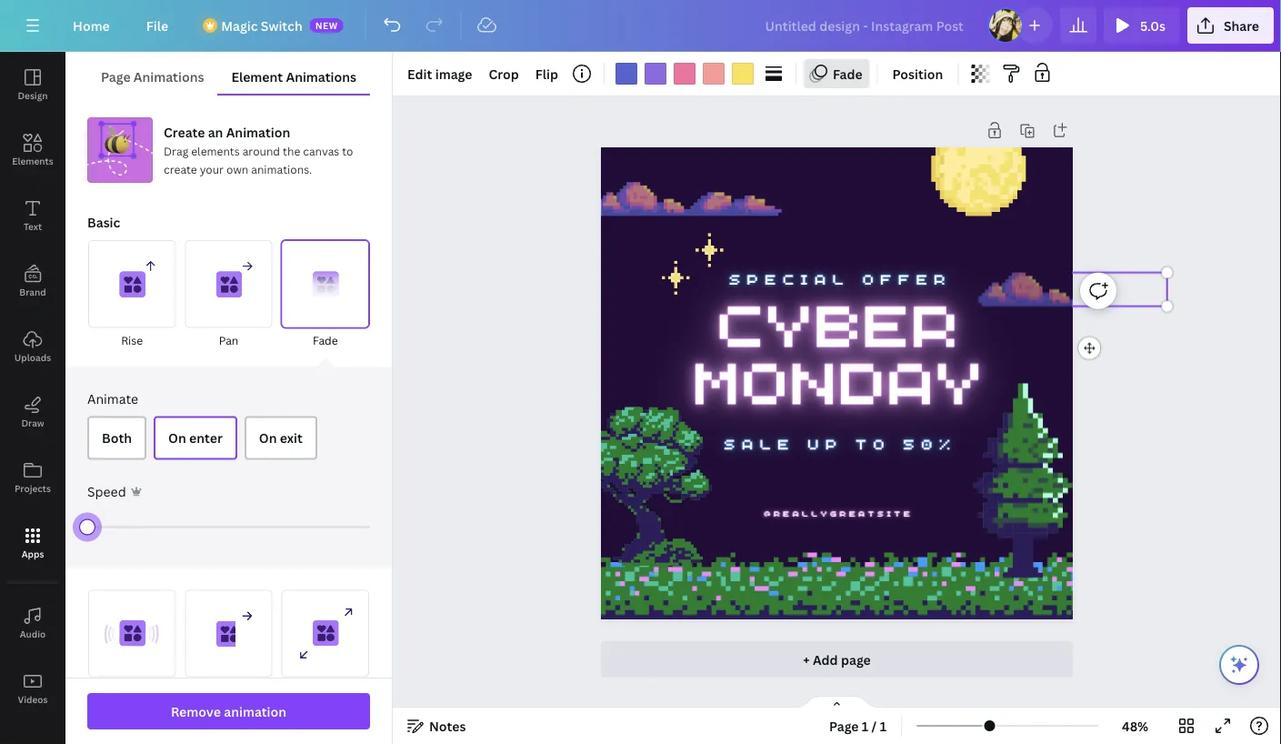 Task type: vqa. For each thing, say whether or not it's contained in the screenshot.
Purple White Simple Technology Instagram Post image
no



Task type: locate. For each thing, give the bounding box(es) containing it.
page down home at the left of the page
[[101, 68, 131, 85]]

color group
[[612, 59, 758, 88]]

brand button
[[0, 248, 66, 314]]

sale
[[724, 432, 796, 454], [724, 432, 796, 454]]

your
[[200, 161, 224, 176]]

animations down file
[[134, 68, 204, 85]]

to
[[342, 143, 353, 158], [856, 432, 891, 454], [856, 432, 891, 454]]

sale up to 50%
[[724, 432, 957, 454], [724, 432, 957, 454]]

remove animation button
[[87, 693, 370, 730]]

element
[[231, 68, 283, 85]]

elements
[[191, 143, 240, 158]]

page inside button
[[101, 68, 131, 85]]

remove animation
[[171, 703, 287, 720]]

on
[[168, 429, 186, 447], [259, 429, 277, 447]]

1 animations from the left
[[134, 68, 204, 85]]

+ add page button
[[601, 641, 1074, 678]]

cyber monday
[[692, 274, 983, 421], [692, 274, 983, 421]]

breathe image
[[282, 590, 369, 677]]

fade image
[[282, 240, 369, 328]]

#8e68e6 image
[[645, 63, 667, 85]]

animate
[[87, 390, 138, 407]]

1 right /
[[880, 717, 887, 735]]

fade button
[[281, 239, 370, 351]]

page 1 / 1
[[830, 717, 887, 735]]

fade button
[[804, 59, 870, 88]]

create an animation drag elements around the canvas to create your own animations.
[[164, 123, 353, 176]]

apps
[[21, 548, 44, 560]]

an
[[208, 123, 223, 141]]

page for page animations
[[101, 68, 131, 85]]

0 horizontal spatial 1
[[862, 717, 869, 735]]

basic
[[87, 213, 120, 231]]

speed
[[87, 483, 126, 500]]

animation
[[224, 703, 287, 720]]

new
[[315, 19, 338, 31]]

1 left /
[[862, 717, 869, 735]]

0 vertical spatial fade
[[833, 65, 863, 82]]

on for on exit
[[259, 429, 277, 447]]

file
[[146, 17, 168, 34]]

1 vertical spatial fade
[[313, 333, 338, 348]]

position button
[[886, 59, 951, 88]]

#8e68e6 image
[[645, 63, 667, 85]]

1 vertical spatial page
[[830, 717, 859, 735]]

#5561d3 image
[[616, 63, 638, 85], [616, 63, 638, 85]]

audio button
[[0, 590, 66, 656]]

draw button
[[0, 379, 66, 445]]

elements
[[12, 155, 53, 167]]

monday
[[692, 330, 983, 421], [692, 330, 983, 421]]

animations down new
[[286, 68, 357, 85]]

0 horizontal spatial animations
[[134, 68, 204, 85]]

animations for page animations
[[134, 68, 204, 85]]

pan
[[219, 333, 239, 348]]

page down show pages image in the right bottom of the page
[[830, 717, 859, 735]]

exit
[[280, 429, 303, 447]]

page
[[101, 68, 131, 85], [830, 717, 859, 735]]

animations inside element animations button
[[286, 68, 357, 85]]

fade down design title text field
[[833, 65, 863, 82]]

position
[[893, 65, 944, 82]]

1 horizontal spatial page
[[830, 717, 859, 735]]

0 horizontal spatial on
[[168, 429, 186, 447]]

0 vertical spatial page
[[101, 68, 131, 85]]

0 horizontal spatial fade
[[313, 333, 338, 348]]

+ add page
[[804, 651, 871, 668]]

apps button
[[0, 510, 66, 576]]

special offer
[[729, 268, 952, 289], [729, 268, 952, 289]]

#ffe14d image
[[732, 63, 754, 85], [732, 63, 754, 85]]

page for page 1 / 1
[[830, 717, 859, 735]]

main menu bar
[[0, 0, 1282, 52]]

1 horizontal spatial fade
[[833, 65, 863, 82]]

2 on from the left
[[259, 429, 277, 447]]

page
[[842, 651, 871, 668]]

cyber
[[716, 274, 959, 364], [716, 274, 959, 364]]

1 horizontal spatial 1
[[880, 717, 887, 735]]

1
[[862, 717, 869, 735], [880, 717, 887, 735]]

projects button
[[0, 445, 66, 510]]

on left exit on the bottom
[[259, 429, 277, 447]]

2 animations from the left
[[286, 68, 357, 85]]

5.0s
[[1141, 17, 1166, 34]]

/
[[872, 717, 877, 735]]

2 1 from the left
[[880, 717, 887, 735]]

animations
[[134, 68, 204, 85], [286, 68, 357, 85]]

animations inside page animations button
[[134, 68, 204, 85]]

#fb6ba2 image
[[674, 63, 696, 85]]

1 horizontal spatial on
[[259, 429, 277, 447]]

edit
[[408, 65, 432, 82]]

flip button
[[528, 59, 566, 88]]

on left 'enter'
[[168, 429, 186, 447]]

@reallygreatsite
[[765, 508, 914, 519], [765, 508, 914, 519]]

image
[[436, 65, 473, 82]]

rise
[[121, 333, 143, 348]]

up
[[808, 432, 844, 454], [808, 432, 844, 454]]

crop button
[[482, 59, 526, 88]]

show pages image
[[794, 695, 881, 710]]

#ff999a image
[[703, 63, 725, 85], [703, 63, 725, 85]]

share button
[[1188, 7, 1275, 44]]

1 on from the left
[[168, 429, 186, 447]]

1 horizontal spatial animations
[[286, 68, 357, 85]]

file button
[[132, 7, 183, 44]]

videos button
[[0, 656, 66, 721]]

50%
[[904, 432, 957, 454], [904, 432, 957, 454]]

48% button
[[1106, 711, 1165, 741]]

on enter
[[168, 429, 223, 447]]

special
[[729, 268, 851, 289], [729, 268, 851, 289]]

0 horizontal spatial page
[[101, 68, 131, 85]]

notes button
[[400, 711, 474, 741]]

+
[[804, 651, 810, 668]]

fade down fade image
[[313, 333, 338, 348]]

#fb6ba2 image
[[674, 63, 696, 85]]

the
[[283, 143, 300, 158]]



Task type: describe. For each thing, give the bounding box(es) containing it.
5.0s button
[[1104, 7, 1181, 44]]

animation
[[226, 123, 290, 141]]

wipe image
[[185, 590, 273, 677]]

element animations button
[[218, 59, 370, 94]]

magic
[[221, 17, 258, 34]]

page animations button
[[87, 59, 218, 94]]

48%
[[1123, 717, 1149, 735]]

home link
[[58, 7, 124, 44]]

side panel tab list
[[0, 52, 66, 721]]

both button
[[87, 416, 147, 460]]

edit image button
[[400, 59, 480, 88]]

on exit
[[259, 429, 303, 447]]

draw
[[21, 417, 44, 429]]

uploads button
[[0, 314, 66, 379]]

fade inside dropdown button
[[833, 65, 863, 82]]

elements button
[[0, 117, 66, 183]]

audio
[[20, 628, 46, 640]]

home
[[73, 17, 110, 34]]

brand
[[19, 286, 46, 298]]

fade inside button
[[313, 333, 338, 348]]

enter
[[189, 429, 223, 447]]

element animations
[[231, 68, 357, 85]]

uploads
[[14, 351, 51, 363]]

add
[[813, 651, 839, 668]]

pan image
[[185, 240, 273, 328]]

on for on enter
[[168, 429, 186, 447]]

remove
[[171, 703, 221, 720]]

on exit button
[[245, 416, 317, 460]]

canvas
[[303, 143, 340, 158]]

canva assistant image
[[1229, 654, 1251, 676]]

Design title text field
[[751, 7, 981, 44]]

animations for element animations
[[286, 68, 357, 85]]

crop
[[489, 65, 519, 82]]

around
[[243, 143, 280, 158]]

text button
[[0, 183, 66, 248]]

switch
[[261, 17, 303, 34]]

notes
[[429, 717, 466, 735]]

magic switch
[[221, 17, 303, 34]]

pan button
[[184, 239, 274, 351]]

create
[[164, 161, 197, 176]]

videos
[[18, 693, 48, 706]]

pop image
[[88, 590, 176, 677]]

to inside create an animation drag elements around the canvas to create your own animations.
[[342, 143, 353, 158]]

rise image
[[88, 240, 176, 328]]

page animations
[[101, 68, 204, 85]]

flip
[[536, 65, 559, 82]]

edit image
[[408, 65, 473, 82]]

design
[[18, 89, 48, 101]]

both
[[102, 429, 132, 447]]

text
[[24, 220, 42, 232]]

drag
[[164, 143, 189, 158]]

share
[[1224, 17, 1260, 34]]

animations.
[[251, 161, 312, 176]]

rise button
[[87, 239, 177, 351]]

on enter button
[[154, 416, 237, 460]]

create
[[164, 123, 205, 141]]

projects
[[15, 482, 51, 494]]

own
[[227, 161, 249, 176]]

design button
[[0, 52, 66, 117]]

1 1 from the left
[[862, 717, 869, 735]]



